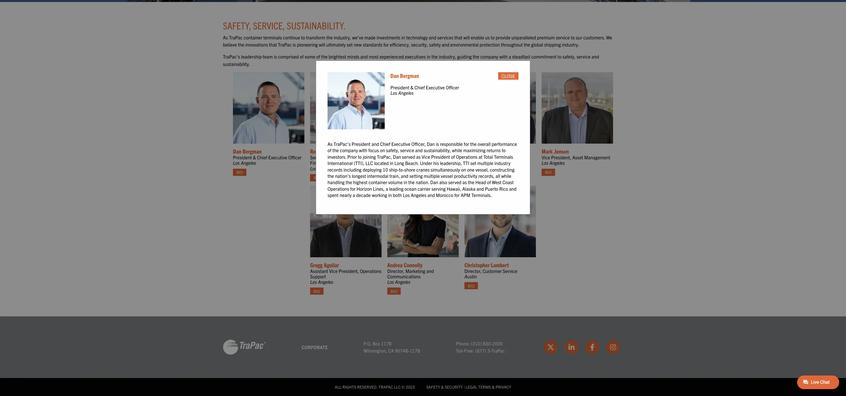 Task type: vqa. For each thing, say whether or not it's contained in the screenshot.
the Access
no



Task type: locate. For each thing, give the bounding box(es) containing it.
llc inside 'footer'
[[394, 385, 401, 390]]

terminals.
[[472, 193, 492, 198]]

all
[[335, 385, 342, 390]]

manager,
[[438, 155, 456, 161]]

to up "pioneering"
[[301, 35, 305, 40]]

in inside as trapac container terminals continue to transform the industry, we've made investments in technology and services that will enable us to provide unparalleled premium service to our customers. we believe the innovations that trapac is pioneering will ultimately set new standards for efficiency, security, safety and environmental protection throughout the global shipping industry.
[[402, 35, 405, 40]]

efficiency,
[[390, 42, 410, 48]]

executive inside "dan bergman president & chief executive officer los angeles"
[[269, 155, 288, 161]]

0 horizontal spatial 1178
[[381, 341, 392, 347]]

is down the continue
[[293, 42, 296, 48]]

1 vertical spatial container
[[369, 180, 388, 185]]

bergman for dan bergman president & chief executive officer los angeles
[[243, 148, 262, 155]]

as inside as trapac container terminals continue to transform the industry, we've made investments in technology and services that will enable us to provide unparalleled premium service to our customers. we believe the innovations that trapac is pioneering will ultimately set new standards for efficiency, security, safety and environmental protection throughout the global shipping industry.
[[223, 35, 228, 40]]

2 vertical spatial service
[[400, 148, 414, 153]]

1 horizontal spatial while
[[502, 173, 512, 179]]

and left most
[[361, 54, 368, 60]]

leading
[[389, 186, 404, 192]]

set up one at the right of the page
[[471, 161, 477, 166]]

2 vertical spatial trapac
[[492, 349, 505, 354]]

hawaii,
[[447, 186, 462, 192]]

the up the alaska on the right
[[468, 180, 475, 185]]

operations up tti
[[456, 154, 478, 160]]

angeles
[[399, 90, 414, 96], [241, 160, 256, 166], [550, 160, 565, 166], [318, 166, 334, 172], [395, 166, 411, 172], [473, 166, 488, 172], [411, 193, 427, 198], [318, 280, 334, 285], [395, 280, 411, 285]]

trapac down 2000
[[492, 349, 505, 354]]

as down productivity
[[463, 180, 467, 185]]

1 vertical spatial as
[[463, 180, 467, 185]]

0 horizontal spatial trapac
[[229, 35, 243, 40]]

0 vertical spatial set
[[347, 42, 353, 48]]

service inside as trapac container terminals continue to transform the industry, we've made investments in technology and services that will enable us to provide unparalleled premium service to our customers. we believe the innovations that trapac is pioneering will ultimately set new standards for efficiency, security, safety and environmental protection throughout the global shipping industry.
[[556, 35, 570, 40]]

bergman inside dialog
[[400, 72, 419, 79]]

industry, inside as trapac container terminals continue to transform the industry, we've made investments in technology and services that will enable us to provide unparalleled premium service to our customers. we believe the innovations that trapac is pioneering will ultimately set new standards for efficiency, security, safety and environmental protection throughout the global shipping industry.
[[334, 35, 351, 40]]

of left some
[[300, 54, 304, 60]]

phone:
[[456, 341, 470, 347]]

0 horizontal spatial service
[[400, 148, 414, 153]]

0 horizontal spatial will
[[319, 42, 325, 48]]

& inside richard mastroianni vice president & general manager, operations los angeles
[[417, 155, 420, 161]]

dan bergman dialog
[[316, 61, 531, 215]]

free:
[[464, 349, 475, 354]]

officer
[[446, 85, 459, 90], [289, 155, 302, 161], [329, 160, 343, 166]]

productivity
[[454, 173, 478, 179]]

10
[[383, 167, 388, 173]]

richard mastroianni vice president & general manager, operations los angeles
[[388, 148, 456, 172]]

1 vertical spatial company
[[340, 148, 358, 153]]

service down officer,
[[400, 148, 414, 153]]

1 vertical spatial served
[[449, 180, 462, 185]]

the right believe
[[238, 42, 245, 48]]

trapac's up the sustainability.
[[223, 54, 240, 60]]

director, inside "andrea connolly director, marketing and communications los angeles"
[[388, 269, 405, 274]]

trapac down the continue
[[278, 42, 292, 48]]

2 horizontal spatial trapac
[[492, 349, 505, 354]]

1 vertical spatial that
[[269, 42, 277, 48]]

in
[[402, 35, 405, 40], [427, 54, 431, 60], [390, 161, 394, 166], [404, 180, 408, 185], [389, 193, 392, 198]]

1 horizontal spatial as
[[328, 141, 333, 147]]

vice down maximizing in the top right of the page
[[465, 155, 473, 161]]

los inside ron triemstra senior vice president, chief financial officer los angeles
[[310, 166, 317, 172]]

1 horizontal spatial director,
[[465, 269, 482, 274]]

1 horizontal spatial officer
[[329, 160, 343, 166]]

2 horizontal spatial officer
[[446, 85, 459, 90]]

0 horizontal spatial a
[[353, 193, 355, 198]]

operations left andrea
[[360, 269, 382, 274]]

1 vertical spatial set
[[471, 161, 477, 166]]

transform
[[306, 35, 326, 40]]

performance
[[492, 141, 517, 147]]

in left the both
[[389, 193, 392, 198]]

vessel,
[[476, 167, 489, 173]]

to left our
[[571, 35, 575, 40]]

1 vertical spatial is
[[274, 54, 277, 60]]

container down intermodal
[[369, 180, 388, 185]]

for down investments
[[384, 42, 389, 48]]

container
[[244, 35, 263, 40], [369, 180, 388, 185]]

set inside "as trapac's president and chief executive officer, dan is responsible for the overall performance of the company with focus on safety, service and sustainability, while maximizing returns to investors. prior to joining trapac, dan served as vice president of operations at total terminals international (tti), llc located in long beach. under his leadership, tti set multiple industry records including deploying 10 ship-to-shore cranes simultaneously on one vessel, constructing the nation's longest intermodal train, and setting multiple vessel productivity records, all while handling the highest container volume in the nation. dan also served as the head of west coast operations for horizon lines, a leading ocean carrier serving hawaii, alaska and puerto rico and spent nearly a decade working in both los angeles and morocco for apm terminals."
[[471, 161, 477, 166]]

1 horizontal spatial with
[[500, 54, 508, 60]]

& inside "dan bergman president & chief executive officer los angeles"
[[253, 155, 256, 161]]

the up maximizing in the top right of the page
[[471, 141, 477, 147]]

trapac's inside trapac's leadership team is comprised of some of the brightest minds and most experienced executives in the industry, guiding the company with a steadfast commitment to safety, service and sustainability.
[[223, 54, 240, 60]]

safety
[[427, 385, 440, 390]]

horizon
[[357, 186, 372, 192]]

carrier
[[418, 186, 431, 192]]

president, inside the mark jensen vice president, asset management los angeles
[[552, 155, 572, 161]]

served
[[402, 154, 415, 160], [449, 180, 462, 185]]

company up prior
[[340, 148, 358, 153]]

the
[[327, 35, 333, 40], [238, 42, 245, 48], [524, 42, 531, 48], [321, 54, 328, 60], [432, 54, 438, 60], [473, 54, 480, 60], [471, 141, 477, 147], [333, 148, 339, 153], [328, 173, 334, 179], [346, 180, 352, 185], [409, 180, 415, 185], [468, 180, 475, 185]]

returns
[[487, 148, 501, 153]]

of right some
[[317, 54, 320, 60]]

vice right "assistant"
[[329, 269, 338, 274]]

alaska
[[463, 186, 476, 192]]

as for as trapac's president and chief executive officer, dan is responsible for the overall performance of the company with focus on safety, service and sustainability, while maximizing returns to investors. prior to joining trapac, dan served as vice president of operations at total terminals international (tti), llc located in long beach. under his leadership, tti set multiple industry records including deploying 10 ship-to-shore cranes simultaneously on one vessel, constructing the nation's longest intermodal train, and setting multiple vessel productivity records, all while handling the highest container volume in the nation. dan also served as the head of west coast operations for horizon lines, a leading ocean carrier serving hawaii, alaska and puerto rico and spent nearly a decade working in both los angeles and morocco for apm terminals.
[[328, 141, 333, 147]]

1 vertical spatial a
[[386, 186, 388, 192]]

llc left ©
[[394, 385, 401, 390]]

vice inside gregg aguilar assistant vice president, operations support los angeles
[[329, 269, 338, 274]]

with down throughout
[[500, 54, 508, 60]]

that up environmental
[[455, 35, 463, 40]]

ron
[[310, 148, 319, 155]]

and down officer,
[[416, 148, 423, 153]]

2 horizontal spatial executive
[[426, 85, 445, 90]]

multiple down total
[[478, 161, 494, 166]]

0 horizontal spatial industry,
[[334, 35, 351, 40]]

the up the investors.
[[333, 148, 339, 153]]

0 horizontal spatial with
[[359, 148, 368, 153]]

0 horizontal spatial officer
[[289, 155, 302, 161]]

bio link for gregg
[[310, 288, 324, 295]]

2 horizontal spatial service
[[577, 54, 591, 60]]

simultaneously
[[431, 167, 460, 173]]

executive
[[426, 85, 445, 90], [392, 141, 411, 147], [269, 155, 288, 161]]

0 vertical spatial company
[[481, 54, 499, 60]]

1 horizontal spatial service
[[556, 35, 570, 40]]

bergman inside "dan bergman president & chief executive officer los angeles"
[[243, 148, 262, 155]]

p.o. box 1178 wilmington, ca 90748-1178
[[364, 341, 420, 354]]

trapac up believe
[[229, 35, 243, 40]]

company down "protection"
[[481, 54, 499, 60]]

bio for andrea
[[391, 289, 398, 294]]

set
[[347, 42, 353, 48], [471, 161, 477, 166]]

long
[[395, 161, 404, 166]]

1 vertical spatial multiple
[[424, 173, 440, 179]]

will up environmental
[[464, 35, 470, 40]]

set inside as trapac container terminals continue to transform the industry, we've made investments in technology and services that will enable us to provide unparalleled premium service to our customers. we believe the innovations that trapac is pioneering will ultimately set new standards for efficiency, security, safety and environmental protection throughout the global shipping industry.
[[347, 42, 353, 48]]

1 horizontal spatial that
[[455, 35, 463, 40]]

in up efficiency,
[[402, 35, 405, 40]]

bio link for richard
[[388, 174, 401, 182]]

0 vertical spatial a
[[509, 54, 511, 60]]

trapac's up the investors.
[[334, 141, 351, 147]]

that down terminals
[[269, 42, 277, 48]]

a right lines,
[[386, 186, 388, 192]]

dan bergman
[[391, 72, 419, 79]]

records,
[[479, 173, 495, 179]]

1 horizontal spatial trapac's
[[334, 141, 351, 147]]

we
[[607, 35, 613, 40]]

coast
[[503, 180, 514, 185]]

marc mendez vice president, information technology los angeles
[[465, 148, 518, 172]]

1178
[[381, 341, 392, 347], [410, 349, 420, 354]]

industry, up ultimately
[[334, 35, 351, 40]]

1 vertical spatial executive
[[392, 141, 411, 147]]

to right us
[[491, 35, 495, 40]]

director, inside christopher lambert director, customer service austin
[[465, 269, 482, 274]]

0 vertical spatial llc
[[366, 161, 373, 166]]

and down customers.
[[592, 54, 600, 60]]

wilmington,
[[364, 349, 387, 354]]

service down industry.
[[577, 54, 591, 60]]

vice up ship-
[[388, 155, 396, 161]]

brightest
[[329, 54, 346, 60]]

0 vertical spatial bergman
[[400, 72, 419, 79]]

0 horizontal spatial served
[[402, 154, 415, 160]]

the up ocean
[[409, 180, 415, 185]]

dan
[[391, 72, 399, 79], [427, 141, 435, 147], [233, 148, 242, 155], [393, 154, 401, 160], [431, 180, 439, 185]]

safety, up the trapac,
[[386, 148, 399, 153]]

safety, inside "as trapac's president and chief executive officer, dan is responsible for the overall performance of the company with focus on safety, service and sustainability, while maximizing returns to investors. prior to joining trapac, dan served as vice president of operations at total terminals international (tti), llc located in long beach. under his leadership, tti set multiple industry records including deploying 10 ship-to-shore cranes simultaneously on one vessel, constructing the nation's longest intermodal train, and setting multiple vessel productivity records, all while handling the highest container volume in the nation. dan also served as the head of west coast operations for horizon lines, a leading ocean carrier serving hawaii, alaska and puerto rico and spent nearly a decade working in both los angeles and morocco for apm terminals."
[[386, 148, 399, 153]]

train,
[[390, 173, 400, 179]]

p.o.
[[364, 341, 372, 347]]

ship-
[[389, 167, 399, 173]]

2 vertical spatial executive
[[269, 155, 288, 161]]

2000
[[493, 341, 503, 347]]

setting
[[410, 173, 423, 179]]

as up triemstra
[[328, 141, 333, 147]]

operations up to-
[[388, 160, 409, 166]]

lambert
[[491, 262, 509, 269]]

rico
[[500, 186, 508, 192]]

los inside "andrea connolly director, marketing and communications los angeles"
[[388, 280, 394, 285]]

1 vertical spatial as
[[328, 141, 333, 147]]

vice up under
[[422, 154, 430, 160]]

set left new
[[347, 42, 353, 48]]

llc down joining
[[366, 161, 373, 166]]

safety, down industry.
[[563, 54, 576, 60]]

on
[[380, 148, 385, 153], [462, 167, 466, 173]]

industry, left guiding
[[439, 54, 457, 60]]

0 vertical spatial that
[[455, 35, 463, 40]]

officer inside "dan bergman president & chief executive officer los angeles"
[[289, 155, 302, 161]]

2023
[[406, 385, 415, 390]]

0 horizontal spatial is
[[274, 54, 277, 60]]

angeles inside marc mendez vice president, information technology los angeles
[[473, 166, 488, 172]]

0 horizontal spatial on
[[380, 148, 385, 153]]

president inside richard mastroianni vice president & general manager, operations los angeles
[[397, 155, 416, 161]]

bio for richard
[[391, 175, 398, 181]]

a left steadfast
[[509, 54, 511, 60]]

2 director, from the left
[[465, 269, 482, 274]]

is up "sustainability,"
[[436, 141, 439, 147]]

reserved.
[[357, 385, 378, 390]]

chief inside "dan bergman president & chief executive officer los angeles"
[[257, 155, 267, 161]]

0 horizontal spatial set
[[347, 42, 353, 48]]

rights
[[343, 385, 357, 390]]

1 vertical spatial trapac
[[278, 42, 292, 48]]

0 horizontal spatial trapac's
[[223, 54, 240, 60]]

for inside as trapac container terminals continue to transform the industry, we've made investments in technology and services that will enable us to provide unparalleled premium service to our customers. we believe the innovations that trapac is pioneering will ultimately set new standards for efficiency, security, safety and environmental protection throughout the global shipping industry.
[[384, 42, 389, 48]]

1 vertical spatial llc
[[394, 385, 401, 390]]

and inside "andrea connolly director, marketing and communications los angeles"
[[427, 269, 434, 274]]

safety,
[[563, 54, 576, 60], [386, 148, 399, 153]]

0 vertical spatial will
[[464, 35, 470, 40]]

angeles inside ron triemstra senior vice president, chief financial officer los angeles
[[318, 166, 334, 172]]

0 vertical spatial with
[[500, 54, 508, 60]]

the left brightest
[[321, 54, 328, 60]]

trapac's inside "as trapac's president and chief executive officer, dan is responsible for the overall performance of the company with focus on safety, service and sustainability, while maximizing returns to investors. prior to joining trapac, dan served as vice president of operations at total terminals international (tti), llc located in long beach. under his leadership, tti set multiple industry records including deploying 10 ship-to-shore cranes simultaneously on one vessel, constructing the nation's longest intermodal train, and setting multiple vessel productivity records, all while handling the highest container volume in the nation. dan also served as the head of west coast operations for horizon lines, a leading ocean carrier serving hawaii, alaska and puerto rico and spent nearly a decade working in both los angeles and morocco for apm terminals."
[[334, 141, 351, 147]]

los inside president & chief executive officer los angeles
[[391, 90, 398, 96]]

working
[[372, 193, 387, 198]]

container inside "as trapac's president and chief executive officer, dan is responsible for the overall performance of the company with focus on safety, service and sustainability, while maximizing returns to investors. prior to joining trapac, dan served as vice president of operations at total terminals international (tti), llc located in long beach. under his leadership, tti set multiple industry records including deploying 10 ship-to-shore cranes simultaneously on one vessel, constructing the nation's longest intermodal train, and setting multiple vessel productivity records, all while handling the highest container volume in the nation. dan also served as the head of west coast operations for horizon lines, a leading ocean carrier serving hawaii, alaska and puerto rico and spent nearly a decade working in both los angeles and morocco for apm terminals."
[[369, 180, 388, 185]]

operations down handling
[[328, 186, 349, 192]]

service up industry.
[[556, 35, 570, 40]]

0 horizontal spatial safety,
[[386, 148, 399, 153]]

intermodal
[[367, 173, 389, 179]]

with inside "as trapac's president and chief executive officer, dan is responsible for the overall performance of the company with focus on safety, service and sustainability, while maximizing returns to investors. prior to joining trapac, dan served as vice president of operations at total terminals international (tti), llc located in long beach. under his leadership, tti set multiple industry records including deploying 10 ship-to-shore cranes simultaneously on one vessel, constructing the nation's longest intermodal train, and setting multiple vessel productivity records, all while handling the highest container volume in the nation. dan also served as the head of west coast operations for horizon lines, a leading ocean carrier serving hawaii, alaska and puerto rico and spent nearly a decade working in both los angeles and morocco for apm terminals."
[[359, 148, 368, 153]]

as up believe
[[223, 35, 228, 40]]

bio
[[237, 170, 243, 175], [545, 170, 552, 175], [314, 175, 320, 181], [391, 175, 398, 181], [468, 175, 475, 181], [468, 284, 475, 289], [314, 289, 320, 294], [391, 289, 398, 294]]

will down transform
[[319, 42, 325, 48]]

1 horizontal spatial company
[[481, 54, 499, 60]]

0 vertical spatial trapac's
[[223, 54, 240, 60]]

ca
[[388, 349, 394, 354]]

and down carrier
[[428, 193, 435, 198]]

served up beach.
[[402, 154, 415, 160]]

for down hawaii,
[[455, 193, 460, 198]]

technology
[[406, 35, 428, 40]]

los inside richard mastroianni vice president & general manager, operations los angeles
[[388, 166, 394, 172]]

1178 right ca
[[410, 349, 420, 354]]

2 horizontal spatial is
[[436, 141, 439, 147]]

0 vertical spatial safety,
[[563, 54, 576, 60]]

los inside "as trapac's president and chief executive officer, dan is responsible for the overall performance of the company with focus on safety, service and sustainability, while maximizing returns to investors. prior to joining trapac, dan served as vice president of operations at total terminals international (tti), llc located in long beach. under his leadership, tti set multiple industry records including deploying 10 ship-to-shore cranes simultaneously on one vessel, constructing the nation's longest intermodal train, and setting multiple vessel productivity records, all while handling the highest container volume in the nation. dan also served as the head of west coast operations for horizon lines, a leading ocean carrier serving hawaii, alaska and puerto rico and spent nearly a decade working in both los angeles and morocco for apm terminals."
[[403, 193, 410, 198]]

0 vertical spatial executive
[[426, 85, 445, 90]]

0 vertical spatial while
[[452, 148, 463, 153]]

continue
[[283, 35, 300, 40]]

president inside president & chief executive officer los angeles
[[391, 85, 410, 90]]

as
[[417, 154, 421, 160], [463, 180, 467, 185]]

bio for ron
[[314, 175, 320, 181]]

as for as trapac container terminals continue to transform the industry, we've made investments in technology and services that will enable us to provide unparalleled premium service to our customers. we believe the innovations that trapac is pioneering will ultimately set new standards for efficiency, security, safety and environmental protection throughout the global shipping industry.
[[223, 35, 228, 40]]

director, left 'customer'
[[465, 269, 482, 274]]

1 horizontal spatial is
[[293, 42, 296, 48]]

to down shipping
[[558, 54, 562, 60]]

president inside "dan bergman president & chief executive officer los angeles"
[[233, 155, 252, 161]]

1 horizontal spatial on
[[462, 167, 466, 173]]

2 horizontal spatial a
[[509, 54, 511, 60]]

while down responsible
[[452, 148, 463, 153]]

1 horizontal spatial bergman
[[400, 72, 419, 79]]

1 horizontal spatial a
[[386, 186, 388, 192]]

financial
[[310, 160, 328, 166]]

0 horizontal spatial multiple
[[424, 173, 440, 179]]

0 vertical spatial service
[[556, 35, 570, 40]]

while up coast
[[502, 173, 512, 179]]

safety, service, sustainability.
[[223, 19, 346, 31]]

bio for marc
[[468, 175, 475, 181]]

and down head
[[477, 186, 484, 192]]

0 vertical spatial as
[[223, 35, 228, 40]]

bio link for christopher
[[465, 283, 478, 290]]

container inside as trapac container terminals continue to transform the industry, we've made investments in technology and services that will enable us to provide unparalleled premium service to our customers. we believe the innovations that trapac is pioneering will ultimately set new standards for efficiency, security, safety and environmental protection throughout the global shipping industry.
[[244, 35, 263, 40]]

vice inside "as trapac's president and chief executive officer, dan is responsible for the overall performance of the company with focus on safety, service and sustainability, while maximizing returns to investors. prior to joining trapac, dan served as vice president of operations at total terminals international (tti), llc located in long beach. under his leadership, tti set multiple industry records including deploying 10 ship-to-shore cranes simultaneously on one vessel, constructing the nation's longest intermodal train, and setting multiple vessel productivity records, all while handling the highest container volume in the nation. dan also served as the head of west coast operations for horizon lines, a leading ocean carrier serving hawaii, alaska and puerto rico and spent nearly a decade working in both los angeles and morocco for apm terminals."
[[422, 154, 430, 160]]

west
[[492, 180, 502, 185]]

director, left 'marketing'
[[388, 269, 405, 274]]

0 vertical spatial industry,
[[334, 35, 351, 40]]

connolly
[[404, 262, 423, 269]]

1 horizontal spatial container
[[369, 180, 388, 185]]

1 director, from the left
[[388, 269, 405, 274]]

as up beach.
[[417, 154, 421, 160]]

close
[[502, 73, 515, 79]]

0 vertical spatial on
[[380, 148, 385, 153]]

angeles inside "dan bergman president & chief executive officer los angeles"
[[241, 160, 256, 166]]

1 horizontal spatial 1178
[[410, 349, 420, 354]]

of up leadership,
[[451, 154, 455, 160]]

executive for bergman
[[269, 155, 288, 161]]

vice left jensen
[[542, 155, 551, 161]]

1 vertical spatial 1178
[[410, 349, 420, 354]]

executive inside "as trapac's president and chief executive officer, dan is responsible for the overall performance of the company with focus on safety, service and sustainability, while maximizing returns to investors. prior to joining trapac, dan served as vice president of operations at total terminals international (tti), llc located in long beach. under his leadership, tti set multiple industry records including deploying 10 ship-to-shore cranes simultaneously on one vessel, constructing the nation's longest intermodal train, and setting multiple vessel productivity records, all while handling the highest container volume in the nation. dan also served as the head of west coast operations for horizon lines, a leading ocean carrier serving hawaii, alaska and puerto rico and spent nearly a decade working in both los angeles and morocco for apm terminals."
[[392, 141, 411, 147]]

director,
[[388, 269, 405, 274], [465, 269, 482, 274]]

1 horizontal spatial llc
[[394, 385, 401, 390]]

1 vertical spatial service
[[577, 54, 591, 60]]

0 horizontal spatial as
[[223, 35, 228, 40]]

handling
[[328, 180, 345, 185]]

trapac inside the phone: (310) 830-2000 toll-free: (877) 3-trapac
[[492, 349, 505, 354]]

ron triemstra senior vice president, chief financial officer los angeles
[[310, 148, 365, 172]]

1 horizontal spatial safety,
[[563, 54, 576, 60]]

served up hawaii,
[[449, 180, 462, 185]]

service inside trapac's leadership team is comprised of some of the brightest minds and most experienced executives in the industry, guiding the company with a steadfast commitment to safety, service and sustainability.
[[577, 54, 591, 60]]

angeles inside richard mastroianni vice president & general manager, operations los angeles
[[395, 166, 411, 172]]

president,
[[334, 155, 354, 161], [474, 155, 495, 161], [552, 155, 572, 161], [339, 269, 359, 274]]

0 vertical spatial is
[[293, 42, 296, 48]]

for up nearly
[[350, 186, 356, 192]]

0 vertical spatial container
[[244, 35, 263, 40]]

vice right senior
[[324, 155, 332, 161]]

industry,
[[334, 35, 351, 40], [439, 54, 457, 60]]

marc
[[465, 148, 476, 155]]

1 horizontal spatial set
[[471, 161, 477, 166]]

steadfast
[[513, 54, 531, 60]]

0 vertical spatial multiple
[[478, 161, 494, 166]]

and right 'marketing'
[[427, 269, 434, 274]]

footer
[[0, 317, 847, 397]]

executive inside president & chief executive officer los angeles
[[426, 85, 445, 90]]

as inside "as trapac's president and chief executive officer, dan is responsible for the overall performance of the company with focus on safety, service and sustainability, while maximizing returns to investors. prior to joining trapac, dan served as vice president of operations at total terminals international (tti), llc located in long beach. under his leadership, tti set multiple industry records including deploying 10 ship-to-shore cranes simultaneously on one vessel, constructing the nation's longest intermodal train, and setting multiple vessel productivity records, all while handling the highest container volume in the nation. dan also served as the head of west coast operations for horizon lines, a leading ocean carrier serving hawaii, alaska and puerto rico and spent nearly a decade working in both los angeles and morocco for apm terminals."
[[328, 141, 333, 147]]

located
[[374, 161, 389, 166]]

with inside trapac's leadership team is comprised of some of the brightest minds and most experienced executives in the industry, guiding the company with a steadfast commitment to safety, service and sustainability.
[[500, 54, 508, 60]]

bio link for ron
[[310, 174, 324, 182]]

0 horizontal spatial container
[[244, 35, 263, 40]]

1178 up ca
[[381, 341, 392, 347]]

vice inside the mark jensen vice president, asset management los angeles
[[542, 155, 551, 161]]

los inside the mark jensen vice president, asset management los angeles
[[542, 160, 549, 166]]

3-
[[488, 349, 492, 354]]

bio for mark
[[545, 170, 552, 175]]

safety, service, sustainability. main content
[[217, 19, 629, 300]]

operations inside gregg aguilar assistant vice president, operations support los angeles
[[360, 269, 382, 274]]

with up joining
[[359, 148, 368, 153]]

safety
[[429, 42, 441, 48]]

0 horizontal spatial executive
[[269, 155, 288, 161]]

industry, inside trapac's leadership team is comprised of some of the brightest minds and most experienced executives in the industry, guiding the company with a steadfast commitment to safety, service and sustainability.
[[439, 54, 457, 60]]

to inside trapac's leadership team is comprised of some of the brightest minds and most experienced executives in the industry, guiding the company with a steadfast commitment to safety, service and sustainability.
[[558, 54, 562, 60]]

of up the investors.
[[328, 148, 332, 153]]

1 vertical spatial industry,
[[439, 54, 457, 60]]

& inside president & chief executive officer los angeles
[[411, 85, 414, 90]]

footer containing p.o. box 1178
[[0, 317, 847, 397]]

is
[[293, 42, 296, 48], [274, 54, 277, 60], [436, 141, 439, 147]]

multiple down cranes
[[424, 173, 440, 179]]

0 horizontal spatial director,
[[388, 269, 405, 274]]

0 horizontal spatial bergman
[[243, 148, 262, 155]]

0 horizontal spatial company
[[340, 148, 358, 153]]

1 vertical spatial while
[[502, 173, 512, 179]]

on up the trapac,
[[380, 148, 385, 153]]

nearly
[[340, 193, 352, 198]]

on up productivity
[[462, 167, 466, 173]]

0 vertical spatial as
[[417, 154, 421, 160]]

0 vertical spatial trapac
[[229, 35, 243, 40]]

90748-
[[395, 349, 410, 354]]

1 horizontal spatial executive
[[392, 141, 411, 147]]

a right nearly
[[353, 193, 355, 198]]

1 vertical spatial bergman
[[243, 148, 262, 155]]

is right the team
[[274, 54, 277, 60]]

ultimately
[[327, 42, 346, 48]]

los inside marc mendez vice president, information technology los angeles
[[465, 166, 472, 172]]

1 vertical spatial trapac's
[[334, 141, 351, 147]]

0 vertical spatial served
[[402, 154, 415, 160]]

in right "executives"
[[427, 54, 431, 60]]



Task type: describe. For each thing, give the bounding box(es) containing it.
director, for andrea
[[388, 269, 405, 274]]

environmental
[[451, 42, 479, 48]]

corporate image
[[223, 340, 266, 356]]

shore
[[405, 167, 416, 173]]

1 horizontal spatial trapac
[[278, 42, 292, 48]]

apm
[[461, 193, 471, 198]]

in inside trapac's leadership team is comprised of some of the brightest minds and most experienced executives in the industry, guiding the company with a steadfast commitment to safety, service and sustainability.
[[427, 54, 431, 60]]

both
[[393, 193, 402, 198]]

spent
[[328, 193, 339, 198]]

(tti),
[[354, 161, 365, 166]]

one
[[467, 167, 475, 173]]

mark jensen vice president, asset management los angeles
[[542, 148, 611, 166]]

responsible
[[440, 141, 463, 147]]

aguilar
[[324, 262, 339, 269]]

company inside trapac's leadership team is comprised of some of the brightest minds and most experienced executives in the industry, guiding the company with a steadfast commitment to safety, service and sustainability.
[[481, 54, 499, 60]]

we've
[[352, 35, 364, 40]]

most
[[369, 54, 379, 60]]

director, for christopher
[[465, 269, 482, 274]]

prior
[[348, 154, 357, 160]]

for up marc
[[464, 141, 469, 147]]

is inside "as trapac's president and chief executive officer, dan is responsible for the overall performance of the company with focus on safety, service and sustainability, while maximizing returns to investors. prior to joining trapac, dan served as vice president of operations at total terminals international (tti), llc located in long beach. under his leadership, tti set multiple industry records including deploying 10 ship-to-shore cranes simultaneously on one vessel, constructing the nation's longest intermodal train, and setting multiple vessel productivity records, all while handling the highest container volume in the nation. dan also served as the head of west coast operations for horizon lines, a leading ocean carrier serving hawaii, alaska and puerto rico and spent nearly a decade working in both los angeles and morocco for apm terminals."
[[436, 141, 439, 147]]

service,
[[253, 19, 285, 31]]

total
[[484, 154, 493, 160]]

maximizing
[[464, 148, 486, 153]]

1 vertical spatial on
[[462, 167, 466, 173]]

assistant
[[310, 269, 328, 274]]

ocean
[[405, 186, 417, 192]]

longest
[[352, 173, 366, 179]]

0 vertical spatial 1178
[[381, 341, 392, 347]]

and up safety
[[429, 35, 437, 40]]

global
[[532, 42, 543, 48]]

security
[[445, 385, 463, 390]]

to up (tti),
[[358, 154, 362, 160]]

bio for dan
[[237, 170, 243, 175]]

commitment
[[532, 54, 557, 60]]

company inside "as trapac's president and chief executive officer, dan is responsible for the overall performance of the company with focus on safety, service and sustainability, while maximizing returns to investors. prior to joining trapac, dan served as vice president of operations at total terminals international (tti), llc located in long beach. under his leadership, tti set multiple industry records including deploying 10 ship-to-shore cranes simultaneously on one vessel, constructing the nation's longest intermodal train, and setting multiple vessel productivity records, all while handling the highest container volume in the nation. dan also served as the head of west coast operations for horizon lines, a leading ocean carrier serving hawaii, alaska and puerto rico and spent nearly a decade working in both los angeles and morocco for apm terminals."
[[340, 148, 358, 153]]

dan inside "dan bergman president & chief executive officer los angeles"
[[233, 148, 242, 155]]

jensen
[[554, 148, 569, 155]]

service
[[503, 269, 518, 274]]

angeles inside "as trapac's president and chief executive officer, dan is responsible for the overall performance of the company with focus on safety, service and sustainability, while maximizing returns to investors. prior to joining trapac, dan served as vice president of operations at total terminals international (tti), llc located in long beach. under his leadership, tti set multiple industry records including deploying 10 ship-to-shore cranes simultaneously on one vessel, constructing the nation's longest intermodal train, and setting multiple vessel productivity records, all while handling the highest container volume in the nation. dan also served as the head of west coast operations for horizon lines, a leading ocean carrier serving hawaii, alaska and puerto rico and spent nearly a decade working in both los angeles and morocco for apm terminals."
[[411, 193, 427, 198]]

shipping
[[545, 42, 561, 48]]

0 horizontal spatial as
[[417, 154, 421, 160]]

vessel
[[441, 173, 453, 179]]

innovations
[[246, 42, 268, 48]]

serving
[[432, 186, 446, 192]]

2 vertical spatial a
[[353, 193, 355, 198]]

head
[[476, 180, 486, 185]]

(310)
[[471, 341, 482, 347]]

and up focus
[[372, 141, 379, 147]]

us
[[486, 35, 490, 40]]

customer
[[483, 269, 502, 274]]

customers.
[[584, 35, 606, 40]]

legal
[[466, 385, 478, 390]]

0 horizontal spatial while
[[452, 148, 463, 153]]

gregg aguilar assistant vice president, operations support los angeles
[[310, 262, 382, 285]]

enable
[[471, 35, 484, 40]]

(877)
[[476, 349, 487, 354]]

andrea
[[388, 262, 403, 269]]

1 horizontal spatial as
[[463, 180, 467, 185]]

and down coast
[[509, 186, 517, 192]]

to up the terminals
[[502, 148, 506, 153]]

chief inside "as trapac's president and chief executive officer, dan is responsible for the overall performance of the company with focus on safety, service and sustainability, while maximizing returns to investors. prior to joining trapac, dan served as vice president of operations at total terminals international (tti), llc located in long beach. under his leadership, tti set multiple industry records including deploying 10 ship-to-shore cranes simultaneously on one vessel, constructing the nation's longest intermodal train, and setting multiple vessel productivity records, all while handling the highest container volume in the nation. dan also served as the head of west coast operations for horizon lines, a leading ocean carrier serving hawaii, alaska and puerto rico and spent nearly a decade working in both los angeles and morocco for apm terminals."
[[380, 141, 391, 147]]

mendez
[[477, 148, 493, 155]]

trapac's leadership team is comprised of some of the brightest minds and most experienced executives in the industry, guiding the company with a steadfast commitment to safety, service and sustainability.
[[223, 54, 600, 67]]

officer inside ron triemstra senior vice president, chief financial officer los angeles
[[329, 160, 343, 166]]

andrea connolly director, marketing and communications los angeles
[[388, 262, 434, 285]]

pioneering
[[297, 42, 318, 48]]

of down 'records,'
[[487, 180, 491, 185]]

toll-
[[456, 349, 464, 354]]

is inside trapac's leadership team is comprised of some of the brightest minds and most experienced executives in the industry, guiding the company with a steadfast commitment to safety, service and sustainability.
[[274, 54, 277, 60]]

close button
[[498, 72, 519, 80]]

1 vertical spatial will
[[319, 42, 325, 48]]

christopher lambert director, customer service austin
[[465, 262, 518, 280]]

los inside gregg aguilar assistant vice president, operations support los angeles
[[310, 280, 317, 285]]

angeles inside gregg aguilar assistant vice president, operations support los angeles
[[318, 280, 334, 285]]

1 horizontal spatial multiple
[[478, 161, 494, 166]]

believe
[[223, 42, 237, 48]]

phone: (310) 830-2000 toll-free: (877) 3-trapac
[[456, 341, 505, 354]]

a inside trapac's leadership team is comprised of some of the brightest minds and most experienced executives in the industry, guiding the company with a steadfast commitment to safety, service and sustainability.
[[509, 54, 511, 60]]

bio link for dan
[[233, 169, 247, 176]]

triemstra
[[320, 148, 340, 155]]

los inside "dan bergman president & chief executive officer los angeles"
[[233, 160, 240, 166]]

bergman for dan bergman
[[400, 72, 419, 79]]

morocco
[[436, 193, 454, 198]]

puerto
[[485, 186, 499, 192]]

is inside as trapac container terminals continue to transform the industry, we've made investments in technology and services that will enable us to provide unparalleled premium service to our customers. we believe the innovations that trapac is pioneering will ultimately set new standards for efficiency, security, safety and environmental protection throughout the global shipping industry.
[[293, 42, 296, 48]]

bio link for andrea
[[388, 288, 401, 295]]

1 horizontal spatial will
[[464, 35, 470, 40]]

the down safety
[[432, 54, 438, 60]]

premium
[[537, 35, 555, 40]]

as trapac container terminals continue to transform the industry, we've made investments in technology and services that will enable us to provide unparalleled premium service to our customers. we believe the innovations that trapac is pioneering will ultimately set new standards for efficiency, security, safety and environmental protection throughout the global shipping industry.
[[223, 35, 613, 48]]

vice inside marc mendez vice president, information technology los angeles
[[465, 155, 473, 161]]

nation.
[[416, 180, 430, 185]]

safety & security link
[[427, 385, 463, 390]]

services
[[438, 35, 454, 40]]

vice inside ron triemstra senior vice president, chief financial officer los angeles
[[324, 155, 332, 161]]

1 horizontal spatial served
[[449, 180, 462, 185]]

angeles inside "andrea connolly director, marketing and communications los angeles"
[[395, 280, 411, 285]]

chief inside ron triemstra senior vice president, chief financial officer los angeles
[[355, 155, 365, 161]]

president & chief executive officer los angeles
[[391, 85, 459, 96]]

executives
[[405, 54, 426, 60]]

angeles inside president & chief executive officer los angeles
[[399, 90, 414, 96]]

under
[[420, 161, 433, 166]]

beach.
[[405, 161, 419, 166]]

industry
[[495, 161, 511, 166]]

guiding
[[458, 54, 472, 60]]

bio for gregg
[[314, 289, 320, 294]]

gregg
[[310, 262, 323, 269]]

some
[[305, 54, 316, 60]]

angeles inside the mark jensen vice president, asset management los angeles
[[550, 160, 565, 166]]

service inside "as trapac's president and chief executive officer, dan is responsible for the overall performance of the company with focus on safety, service and sustainability, while maximizing returns to investors. prior to joining trapac, dan served as vice president of operations at total terminals international (tti), llc located in long beach. under his leadership, tti set multiple industry records including deploying 10 ship-to-shore cranes simultaneously on one vessel, constructing the nation's longest intermodal train, and setting multiple vessel productivity records, all while handling the highest container volume in the nation. dan also served as the head of west coast operations for horizon lines, a leading ocean carrier serving hawaii, alaska and puerto rico and spent nearly a decade working in both los angeles and morocco for apm terminals."
[[400, 148, 414, 153]]

the right guiding
[[473, 54, 480, 60]]

sustainability.
[[287, 19, 346, 31]]

llc inside "as trapac's president and chief executive officer, dan is responsible for the overall performance of the company with focus on safety, service and sustainability, while maximizing returns to investors. prior to joining trapac, dan served as vice president of operations at total terminals international (tti), llc located in long beach. under his leadership, tti set multiple industry records including deploying 10 ship-to-shore cranes simultaneously on one vessel, constructing the nation's longest intermodal train, and setting multiple vessel productivity records, all while handling the highest container volume in the nation. dan also served as the head of west coast operations for horizon lines, a leading ocean carrier serving hawaii, alaska and puerto rico and spent nearly a decade working in both los angeles and morocco for apm terminals."
[[366, 161, 373, 166]]

terminals
[[264, 35, 282, 40]]

records
[[328, 167, 343, 173]]

safety,
[[223, 19, 251, 31]]

in up ship-
[[390, 161, 394, 166]]

safety & security | legal terms & privacy
[[427, 385, 512, 390]]

safety, inside trapac's leadership team is comprised of some of the brightest minds and most experienced executives in the industry, guiding the company with a steadfast commitment to safety, service and sustainability.
[[563, 54, 576, 60]]

the down nation's
[[346, 180, 352, 185]]

bio link for marc
[[465, 174, 478, 182]]

marketing
[[406, 269, 426, 274]]

executive for trapac's
[[392, 141, 411, 147]]

new
[[354, 42, 362, 48]]

the up ultimately
[[327, 35, 333, 40]]

vice inside richard mastroianni vice president & general manager, operations los angeles
[[388, 155, 396, 161]]

the down records
[[328, 173, 334, 179]]

0 horizontal spatial that
[[269, 42, 277, 48]]

also
[[440, 180, 448, 185]]

nation's
[[335, 173, 351, 179]]

|
[[464, 385, 465, 390]]

president, inside marc mendez vice president, information technology los angeles
[[474, 155, 495, 161]]

president, inside ron triemstra senior vice president, chief financial officer los angeles
[[334, 155, 354, 161]]

bio for christopher
[[468, 284, 475, 289]]

standards
[[363, 42, 383, 48]]

mark
[[542, 148, 553, 155]]

and down to-
[[401, 173, 409, 179]]

operations inside richard mastroianni vice president & general manager, operations los angeles
[[388, 160, 409, 166]]

the down unparalleled
[[524, 42, 531, 48]]

and down services
[[442, 42, 450, 48]]

technology
[[465, 160, 487, 166]]

president, inside gregg aguilar assistant vice president, operations support los angeles
[[339, 269, 359, 274]]

comprised
[[278, 54, 299, 60]]

legal terms & privacy link
[[466, 385, 512, 390]]

chief inside president & chief executive officer los angeles
[[415, 85, 425, 90]]

all
[[496, 173, 501, 179]]

international
[[328, 161, 353, 166]]

in up ocean
[[404, 180, 408, 185]]

bio link for mark
[[542, 169, 555, 176]]

officer inside president & chief executive officer los angeles
[[446, 85, 459, 90]]

made
[[365, 35, 376, 40]]

including
[[344, 167, 362, 173]]



